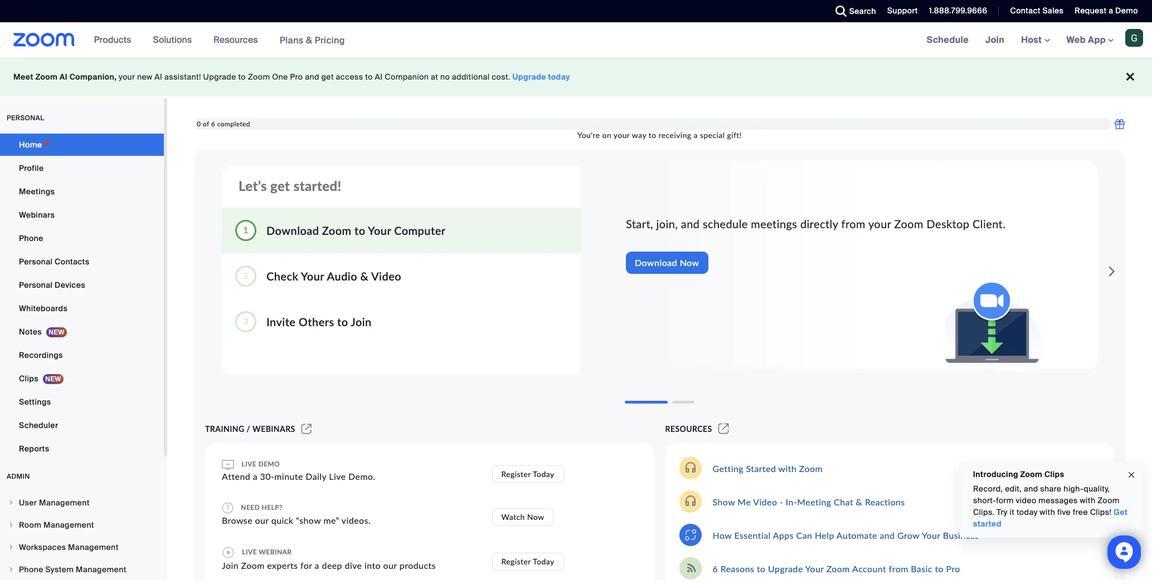 Task type: locate. For each thing, give the bounding box(es) containing it.
1 horizontal spatial from
[[889, 564, 909, 574]]

a right for
[[315, 561, 319, 571]]

getting
[[713, 464, 744, 474]]

1 horizontal spatial ai
[[155, 72, 162, 82]]

web app
[[1067, 34, 1106, 46]]

personal inside personal contacts link
[[19, 257, 53, 267]]

1 register from the top
[[501, 470, 531, 479]]

get left access
[[321, 72, 334, 82]]

me"
[[324, 516, 339, 526]]

0 vertical spatial register today button
[[492, 466, 564, 484]]

join right the others
[[351, 315, 372, 329]]

right image inside the workspaces management menu item
[[8, 545, 14, 551]]

0 vertical spatial pro
[[290, 72, 303, 82]]

1 vertical spatial register
[[501, 557, 531, 567]]

upgrade right cost.
[[513, 72, 546, 82]]

your right grow on the bottom right of the page
[[922, 530, 941, 541]]

today
[[533, 470, 555, 479], [533, 557, 555, 567]]

1 vertical spatial with
[[1080, 496, 1096, 506]]

join for join
[[986, 34, 1005, 46]]

can
[[796, 530, 812, 541]]

personal up the "personal devices"
[[19, 257, 53, 267]]

0 horizontal spatial ai
[[60, 72, 67, 82]]

phone inside menu item
[[19, 565, 43, 575]]

0 horizontal spatial join
[[222, 561, 239, 571]]

right image inside 'user management' menu item
[[8, 500, 14, 507]]

2 vertical spatial &
[[856, 497, 863, 508]]

0 horizontal spatial pro
[[290, 72, 303, 82]]

2 register today from the top
[[501, 557, 555, 567]]

invite others to join
[[266, 315, 372, 329]]

with up free
[[1080, 496, 1096, 506]]

0 vertical spatial today
[[548, 72, 570, 82]]

0 vertical spatial right image
[[8, 522, 14, 529]]

zoom up clips!
[[1098, 496, 1120, 506]]

6 right the of
[[211, 120, 215, 128]]

right image inside phone system management menu item
[[8, 567, 14, 574]]

0 vertical spatial right image
[[8, 500, 14, 507]]

1.888.799.9666
[[929, 6, 988, 16]]

0 vertical spatial personal
[[19, 257, 53, 267]]

0 vertical spatial download
[[266, 224, 319, 237]]

me
[[738, 497, 751, 508]]

high-
[[1064, 484, 1084, 494]]

3
[[243, 316, 249, 327]]

2 today from the top
[[533, 557, 555, 567]]

1 horizontal spatial today
[[1017, 508, 1038, 518]]

ai
[[60, 72, 67, 82], [155, 72, 162, 82], [375, 72, 383, 82]]

0 vertical spatial get
[[321, 72, 334, 82]]

window new image
[[717, 425, 731, 434]]

how essential apps can help automate and grow your business
[[713, 530, 979, 541]]

personal up 'whiteboards'
[[19, 280, 53, 290]]

download down join, in the top of the page
[[635, 257, 677, 268]]

right image for user management
[[8, 500, 14, 507]]

0 vertical spatial our
[[255, 516, 269, 526]]

free
[[1073, 508, 1088, 518]]

reasons
[[721, 564, 754, 574]]

2
[[243, 270, 249, 281]]

right image
[[8, 500, 14, 507], [8, 545, 14, 551]]

2 right image from the top
[[8, 545, 14, 551]]

2 horizontal spatial join
[[986, 34, 1005, 46]]

phone for phone
[[19, 234, 43, 244]]

request a demo link
[[1067, 0, 1152, 22], [1075, 6, 1138, 16]]

to right "way"
[[649, 131, 656, 140]]

0 horizontal spatial now
[[527, 513, 544, 522]]

get right let's
[[270, 178, 290, 194]]

a left 30-
[[253, 472, 258, 482]]

1 personal from the top
[[19, 257, 53, 267]]

1 phone from the top
[[19, 234, 43, 244]]

0 horizontal spatial download
[[266, 224, 319, 237]]

1 vertical spatial personal
[[19, 280, 53, 290]]

2 ai from the left
[[155, 72, 162, 82]]

join left the host
[[986, 34, 1005, 46]]

0 horizontal spatial &
[[306, 34, 312, 46]]

register today down watch now button
[[501, 557, 555, 567]]

& right chat
[[856, 497, 863, 508]]

1 vertical spatial right image
[[8, 567, 14, 574]]

2 horizontal spatial your
[[868, 217, 891, 231]]

2 vertical spatial join
[[222, 561, 239, 571]]

pricing
[[315, 34, 345, 46]]

special
[[700, 131, 725, 140]]

0 vertical spatial with
[[779, 464, 797, 474]]

0 horizontal spatial clips
[[19, 374, 38, 384]]

2 register today button from the top
[[492, 554, 564, 571]]

products
[[94, 34, 131, 46]]

download zoom to your computer
[[266, 224, 446, 237]]

ai left companion
[[375, 72, 383, 82]]

1 vertical spatial today
[[1017, 508, 1038, 518]]

0 vertical spatial your
[[119, 72, 135, 82]]

1 horizontal spatial our
[[383, 561, 397, 571]]

& right audio at left
[[360, 270, 369, 283]]

join inside "link"
[[986, 34, 1005, 46]]

your down help
[[805, 564, 824, 574]]

for
[[300, 561, 312, 571]]

0 vertical spatial join
[[986, 34, 1005, 46]]

assistant!
[[164, 72, 201, 82]]

a left demo
[[1109, 6, 1113, 16]]

personal inside personal devices link
[[19, 280, 53, 290]]

1 right image from the top
[[8, 500, 14, 507]]

right image left workspaces
[[8, 545, 14, 551]]

0 vertical spatial &
[[306, 34, 312, 46]]

management
[[39, 498, 90, 508], [44, 521, 94, 531], [68, 543, 119, 553], [76, 565, 126, 575]]

live left webinar
[[242, 548, 257, 557]]

training / webinars
[[205, 425, 295, 434]]

workspaces management
[[19, 543, 119, 553]]

zoom up "check your audio & video"
[[322, 224, 352, 237]]

right image inside room management menu item
[[8, 522, 14, 529]]

0 vertical spatial video
[[371, 270, 401, 283]]

2 horizontal spatial ai
[[375, 72, 383, 82]]

2 phone from the top
[[19, 565, 43, 575]]

phone down workspaces
[[19, 565, 43, 575]]

now inside button
[[680, 257, 699, 268]]

let's get started!
[[239, 178, 342, 194]]

2 personal from the top
[[19, 280, 53, 290]]

phone inside personal menu menu
[[19, 234, 43, 244]]

register today for attend a 30-minute daily live demo.
[[501, 470, 555, 479]]

register for join zoom experts for a deep dive into our products
[[501, 557, 531, 567]]

desktop
[[927, 217, 970, 231]]

workspaces management menu item
[[0, 537, 164, 559]]

1 ai from the left
[[60, 72, 67, 82]]

0 horizontal spatial our
[[255, 516, 269, 526]]

watch
[[501, 513, 525, 522]]

management inside 'user management' menu item
[[39, 498, 90, 508]]

ai right new
[[155, 72, 162, 82]]

personal for personal contacts
[[19, 257, 53, 267]]

clips up settings
[[19, 374, 38, 384]]

web app button
[[1067, 34, 1114, 46]]

1 vertical spatial live
[[242, 548, 257, 557]]

zoom
[[35, 72, 58, 82], [248, 72, 270, 82], [894, 217, 924, 231], [322, 224, 352, 237], [799, 464, 823, 474], [1020, 470, 1043, 480], [1098, 496, 1120, 506], [241, 561, 265, 571], [827, 564, 850, 574]]

0 horizontal spatial today
[[548, 72, 570, 82]]

6 reasons to upgrade your zoom account from basic to pro
[[713, 564, 960, 574]]

1 horizontal spatial video
[[753, 497, 777, 508]]

1 vertical spatial get
[[270, 178, 290, 194]]

live up attend
[[242, 461, 256, 469]]

1 vertical spatial right image
[[8, 545, 14, 551]]

1 vertical spatial register today button
[[492, 554, 564, 571]]

2 register from the top
[[501, 557, 531, 567]]

quality,
[[1084, 484, 1110, 494]]

management up "workspaces management"
[[44, 521, 94, 531]]

your left computer
[[368, 224, 391, 237]]

2 vertical spatial with
[[1040, 508, 1055, 518]]

pro inside meet zoom ai companion, footer
[[290, 72, 303, 82]]

contact sales link
[[1002, 0, 1067, 22], [1010, 6, 1064, 16]]

live
[[329, 472, 346, 482]]

phone
[[19, 234, 43, 244], [19, 565, 43, 575]]

register today button for attend a 30-minute daily live demo.
[[492, 466, 564, 484]]

register up watch at the bottom of the page
[[501, 470, 531, 479]]

form
[[996, 496, 1014, 506]]

personal devices
[[19, 280, 85, 290]]

1 horizontal spatial get
[[321, 72, 334, 82]]

join down browse
[[222, 561, 239, 571]]

invite
[[266, 315, 296, 329]]

and right join, in the top of the page
[[681, 217, 700, 231]]

2 vertical spatial your
[[868, 217, 891, 231]]

with right started
[[779, 464, 797, 474]]

our right into
[[383, 561, 397, 571]]

and right one in the top left of the page
[[305, 72, 319, 82]]

personal
[[19, 257, 53, 267], [19, 280, 53, 290]]

download down let's get started!
[[266, 224, 319, 237]]

clips up share
[[1045, 470, 1064, 480]]

try
[[997, 508, 1008, 518]]

ai left the companion,
[[60, 72, 67, 82]]

register today up watch now
[[501, 470, 555, 479]]

1.888.799.9666 button
[[921, 0, 990, 22], [929, 6, 988, 16]]

6 reasons to upgrade your zoom account from basic to pro link
[[713, 564, 960, 574]]

0 horizontal spatial from
[[842, 217, 866, 231]]

system
[[45, 565, 74, 575]]

0 horizontal spatial video
[[371, 270, 401, 283]]

phone down webinars
[[19, 234, 43, 244]]

user
[[19, 498, 37, 508]]

0 vertical spatial live
[[242, 461, 256, 469]]

companion
[[385, 72, 429, 82]]

0 vertical spatial register today
[[501, 470, 555, 479]]

sales
[[1043, 6, 1064, 16]]

receiving
[[659, 131, 692, 140]]

your left audio at left
[[301, 270, 324, 283]]

1 vertical spatial phone
[[19, 565, 43, 575]]

with down messages
[[1040, 508, 1055, 518]]

pro right one in the top left of the page
[[290, 72, 303, 82]]

with
[[779, 464, 797, 474], [1080, 496, 1096, 506], [1040, 508, 1055, 518]]

right image left the user
[[8, 500, 14, 507]]

clips!
[[1090, 508, 1112, 518]]

0 vertical spatial today
[[533, 470, 555, 479]]

management for workspaces management
[[68, 543, 119, 553]]

1 vertical spatial register today
[[501, 557, 555, 567]]

experts
[[267, 561, 298, 571]]

0 vertical spatial register
[[501, 470, 531, 479]]

1 vertical spatial today
[[533, 557, 555, 567]]

others
[[299, 315, 334, 329]]

start,
[[626, 217, 653, 231]]

0 vertical spatial 6
[[211, 120, 215, 128]]

five
[[1057, 508, 1071, 518]]

management for user management
[[39, 498, 90, 508]]

management inside the workspaces management menu item
[[68, 543, 119, 553]]

from left basic
[[889, 564, 909, 574]]

1 today from the top
[[533, 470, 555, 479]]

resources
[[214, 34, 258, 46]]

it
[[1010, 508, 1015, 518]]

management up room management
[[39, 498, 90, 508]]

minute
[[274, 472, 303, 482]]

register down watch at the bottom of the page
[[501, 557, 531, 567]]

1 horizontal spatial download
[[635, 257, 677, 268]]

1 horizontal spatial join
[[351, 315, 372, 329]]

get started
[[973, 508, 1128, 530]]

management inside room management menu item
[[44, 521, 94, 531]]

today inside meet zoom ai companion, footer
[[548, 72, 570, 82]]

video left -
[[753, 497, 777, 508]]

1 register today button from the top
[[492, 466, 564, 484]]

1 vertical spatial download
[[635, 257, 677, 268]]

zoom up "edit,"
[[1020, 470, 1043, 480]]

1 horizontal spatial now
[[680, 257, 699, 268]]

record,
[[973, 484, 1003, 494]]

admin
[[7, 473, 30, 482]]

1 vertical spatial &
[[360, 270, 369, 283]]

video right audio at left
[[371, 270, 401, 283]]

started
[[973, 520, 1002, 530]]

get
[[321, 72, 334, 82], [270, 178, 290, 194]]

upgrade down apps on the right bottom of page
[[768, 564, 803, 574]]

0 horizontal spatial with
[[779, 464, 797, 474]]

attend a 30-minute daily live demo.
[[222, 472, 376, 482]]

1 register today from the top
[[501, 470, 555, 479]]

register today for join zoom experts for a deep dive into our products
[[501, 557, 555, 567]]

join for join zoom experts for a deep dive into our products
[[222, 561, 239, 571]]

pro right basic
[[946, 564, 960, 574]]

right image
[[8, 522, 14, 529], [8, 567, 14, 574]]

today up watch now
[[533, 470, 555, 479]]

1 right image from the top
[[8, 522, 14, 529]]

1 horizontal spatial clips
[[1045, 470, 1064, 480]]

right image for workspaces management
[[8, 545, 14, 551]]

our down "need help?"
[[255, 516, 269, 526]]

videos.
[[342, 516, 371, 526]]

1 vertical spatial your
[[614, 131, 630, 140]]

search button
[[827, 0, 879, 22]]

next image
[[1104, 261, 1120, 283]]

from
[[842, 217, 866, 231], [889, 564, 909, 574]]

download inside button
[[635, 257, 677, 268]]

meetings
[[19, 187, 55, 197]]

right image left system
[[8, 567, 14, 574]]

1 horizontal spatial upgrade
[[513, 72, 546, 82]]

2 horizontal spatial &
[[856, 497, 863, 508]]

1 horizontal spatial pro
[[946, 564, 960, 574]]

1 vertical spatial join
[[351, 315, 372, 329]]

0 vertical spatial clips
[[19, 374, 38, 384]]

how essential apps can help automate and grow your business link
[[713, 530, 979, 541]]

demo
[[258, 461, 280, 469]]

1 vertical spatial 6
[[713, 564, 718, 574]]

account
[[852, 564, 886, 574]]

and inside meet zoom ai companion, footer
[[305, 72, 319, 82]]

introducing zoom clips
[[973, 470, 1064, 480]]

management down the workspaces management menu item
[[76, 565, 126, 575]]

management up phone system management menu item
[[68, 543, 119, 553]]

phone for phone system management
[[19, 565, 43, 575]]

register today button down watch now button
[[492, 554, 564, 571]]

0 horizontal spatial upgrade
[[203, 72, 236, 82]]

attend
[[222, 472, 250, 482]]

download now button
[[626, 252, 708, 274]]

plans & pricing link
[[280, 34, 345, 46], [280, 34, 345, 46]]

banner
[[0, 22, 1152, 59]]

clips
[[19, 374, 38, 384], [1045, 470, 1064, 480]]

support
[[888, 6, 918, 16]]

0 horizontal spatial your
[[119, 72, 135, 82]]

0 vertical spatial phone
[[19, 234, 43, 244]]

1
[[243, 225, 249, 235]]

1 vertical spatial video
[[753, 497, 777, 508]]

and up video
[[1024, 484, 1038, 494]]

search
[[849, 6, 876, 16]]

today inside record, edit, and share high-quality, short-form video messages with zoom clips. try it today with five free clips!
[[1017, 508, 1038, 518]]

right image left the room
[[8, 522, 14, 529]]

2 right image from the top
[[8, 567, 14, 574]]

1 vertical spatial now
[[527, 513, 544, 522]]

register today button up watch now
[[492, 466, 564, 484]]

from right directly
[[842, 217, 866, 231]]

1 horizontal spatial &
[[360, 270, 369, 283]]

0 vertical spatial now
[[680, 257, 699, 268]]

now inside button
[[527, 513, 544, 522]]

today down watch now button
[[533, 557, 555, 567]]

& right plans
[[306, 34, 312, 46]]

6 left reasons
[[713, 564, 718, 574]]

upgrade down product information navigation
[[203, 72, 236, 82]]

register
[[501, 470, 531, 479], [501, 557, 531, 567]]

zoom left desktop
[[894, 217, 924, 231]]



Task type: vqa. For each thing, say whether or not it's contained in the screenshot.


Task type: describe. For each thing, give the bounding box(es) containing it.
webinars link
[[0, 204, 164, 226]]

you're on your way to receiving a special gift!
[[578, 131, 742, 140]]

settings link
[[0, 391, 164, 414]]

deep
[[322, 561, 342, 571]]

management inside phone system management menu item
[[76, 565, 126, 575]]

to right basic
[[935, 564, 944, 574]]

schedule
[[703, 217, 748, 231]]

contacts
[[55, 257, 89, 267]]

live for a
[[242, 461, 256, 469]]

introducing
[[973, 470, 1018, 480]]

management for room management
[[44, 521, 94, 531]]

register today button for join zoom experts for a deep dive into our products
[[492, 554, 564, 571]]

live for zoom
[[242, 548, 257, 557]]

products button
[[94, 22, 136, 58]]

into
[[365, 561, 381, 571]]

now for watch now
[[527, 513, 544, 522]]

"show
[[296, 516, 321, 526]]

join link
[[977, 22, 1013, 58]]

one
[[272, 72, 288, 82]]

at
[[431, 72, 438, 82]]

host button
[[1021, 34, 1050, 46]]

live demo
[[240, 461, 280, 469]]

way
[[632, 131, 647, 140]]

1 horizontal spatial your
[[614, 131, 630, 140]]

solutions
[[153, 34, 192, 46]]

grow
[[898, 530, 920, 541]]

1 horizontal spatial 6
[[713, 564, 718, 574]]

room management menu item
[[0, 515, 164, 536]]

zoom left one in the top left of the page
[[248, 72, 270, 82]]

webinars
[[19, 210, 55, 220]]

/
[[247, 425, 250, 434]]

zoom down live webinar
[[241, 561, 265, 571]]

download for download zoom to your computer
[[266, 224, 319, 237]]

profile picture image
[[1126, 29, 1143, 47]]

to down resources dropdown button
[[238, 72, 246, 82]]

no
[[440, 72, 450, 82]]

dive
[[345, 561, 362, 571]]

zoom inside record, edit, and share high-quality, short-form video messages with zoom clips. try it today with five free clips!
[[1098, 496, 1120, 506]]

notes
[[19, 327, 42, 337]]

download for download now
[[635, 257, 677, 268]]

reports
[[19, 444, 49, 454]]

webinars
[[253, 425, 295, 434]]

webinar
[[259, 548, 292, 557]]

join zoom experts for a deep dive into our products
[[222, 561, 436, 571]]

clips inside "link"
[[19, 374, 38, 384]]

2 horizontal spatial upgrade
[[768, 564, 803, 574]]

automate
[[837, 530, 877, 541]]

home link
[[0, 134, 164, 156]]

solutions button
[[153, 22, 197, 58]]

profile link
[[0, 157, 164, 180]]

to right reasons
[[757, 564, 766, 574]]

to right access
[[365, 72, 373, 82]]

30-
[[260, 472, 274, 482]]

today for join zoom experts for a deep dive into our products
[[533, 557, 555, 567]]

meetings navigation
[[919, 22, 1152, 59]]

companion,
[[69, 72, 117, 82]]

1 horizontal spatial with
[[1040, 508, 1055, 518]]

a left 'special'
[[694, 131, 698, 140]]

scheduler
[[19, 421, 58, 431]]

0 horizontal spatial get
[[270, 178, 290, 194]]

product information navigation
[[86, 22, 353, 59]]

2 horizontal spatial with
[[1080, 496, 1096, 506]]

zoom left account
[[827, 564, 850, 574]]

profile
[[19, 163, 44, 173]]

now for download now
[[680, 257, 699, 268]]

gift!
[[727, 131, 742, 140]]

room
[[19, 521, 41, 531]]

personal contacts link
[[0, 251, 164, 273]]

demo
[[1116, 6, 1138, 16]]

scheduler link
[[0, 415, 164, 437]]

record, edit, and share high-quality, short-form video messages with zoom clips. try it today with five free clips!
[[973, 484, 1120, 518]]

phone link
[[0, 227, 164, 250]]

and left grow on the bottom right of the page
[[880, 530, 895, 541]]

to up audio at left
[[355, 224, 365, 237]]

devices
[[55, 280, 85, 290]]

directly
[[800, 217, 838, 231]]

user management menu item
[[0, 493, 164, 514]]

personal menu menu
[[0, 134, 164, 462]]

user management
[[19, 498, 90, 508]]

share
[[1040, 484, 1062, 494]]

zoom right meet
[[35, 72, 58, 82]]

show me video - in-meeting chat & reactions
[[713, 497, 905, 508]]

contact
[[1010, 6, 1041, 16]]

demo.
[[348, 472, 376, 482]]

settings
[[19, 397, 51, 408]]

get inside meet zoom ai companion, footer
[[321, 72, 334, 82]]

whiteboards link
[[0, 298, 164, 320]]

0
[[197, 120, 201, 128]]

short-
[[973, 496, 996, 506]]

& inside product information navigation
[[306, 34, 312, 46]]

chat
[[834, 497, 854, 508]]

personal for personal devices
[[19, 280, 53, 290]]

meet zoom ai companion, footer
[[0, 58, 1152, 96]]

right image for room
[[8, 522, 14, 529]]

close image
[[1127, 469, 1136, 482]]

and inside record, edit, and share high-quality, short-form video messages with zoom clips. try it today with five free clips!
[[1024, 484, 1038, 494]]

start, join, and schedule meetings directly from your zoom desktop client.
[[626, 217, 1006, 231]]

essential
[[734, 530, 771, 541]]

workspaces
[[19, 543, 66, 553]]

1 vertical spatial pro
[[946, 564, 960, 574]]

web
[[1067, 34, 1086, 46]]

zoom up show me video - in-meeting chat & reactions link
[[799, 464, 823, 474]]

zoom logo image
[[13, 33, 74, 47]]

additional
[[452, 72, 490, 82]]

1 vertical spatial our
[[383, 561, 397, 571]]

meet
[[13, 72, 33, 82]]

0 vertical spatial from
[[842, 217, 866, 231]]

plans
[[280, 34, 304, 46]]

daily
[[306, 472, 327, 482]]

access
[[336, 72, 363, 82]]

audio
[[327, 270, 357, 283]]

app
[[1088, 34, 1106, 46]]

getting started with zoom
[[713, 464, 823, 474]]

show
[[713, 497, 735, 508]]

personal contacts
[[19, 257, 89, 267]]

contact sales
[[1010, 6, 1064, 16]]

phone system management menu item
[[0, 560, 164, 581]]

banner containing products
[[0, 22, 1152, 59]]

recordings
[[19, 351, 63, 361]]

right image for phone
[[8, 567, 14, 574]]

your inside meet zoom ai companion, footer
[[119, 72, 135, 82]]

admin menu menu
[[0, 493, 164, 581]]

3 ai from the left
[[375, 72, 383, 82]]

browse our quick "show me" videos.
[[222, 516, 371, 526]]

1 vertical spatial clips
[[1045, 470, 1064, 480]]

products
[[400, 561, 436, 571]]

request
[[1075, 6, 1107, 16]]

of
[[203, 120, 209, 128]]

window new image
[[300, 425, 313, 434]]

meet zoom ai companion, your new ai assistant! upgrade to zoom one pro and get access to ai companion at no additional cost. upgrade today
[[13, 72, 570, 82]]

to right the others
[[337, 315, 348, 329]]

1 vertical spatial from
[[889, 564, 909, 574]]

upgrade today link
[[513, 72, 570, 82]]

video
[[1016, 496, 1037, 506]]

today for attend a 30-minute daily live demo.
[[533, 470, 555, 479]]

0 horizontal spatial 6
[[211, 120, 215, 128]]

messages
[[1039, 496, 1078, 506]]

get started link
[[973, 508, 1128, 530]]

live webinar
[[240, 548, 292, 557]]

quick
[[271, 516, 293, 526]]

recordings link
[[0, 345, 164, 367]]

register for attend a 30-minute daily live demo.
[[501, 470, 531, 479]]

browse
[[222, 516, 253, 526]]



